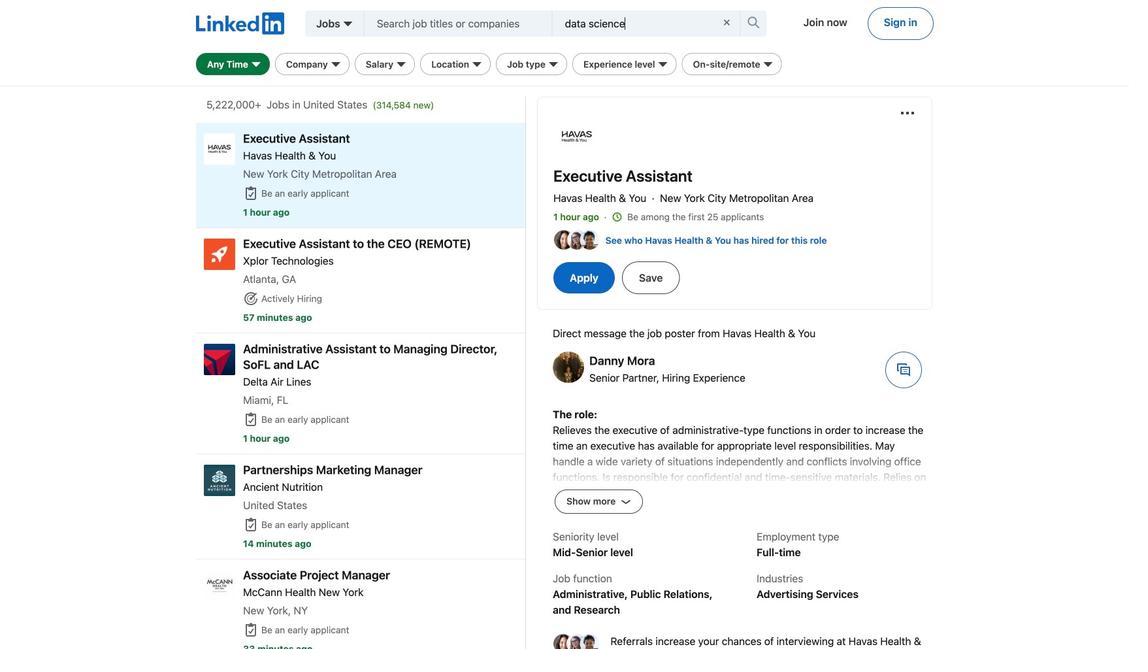 Task type: vqa. For each thing, say whether or not it's contained in the screenshot.
First Name Search Field at left
no



Task type: locate. For each thing, give the bounding box(es) containing it.
2 svg image from the top
[[243, 291, 259, 307]]

0 vertical spatial svg image
[[243, 412, 259, 428]]

svg image
[[243, 412, 259, 428], [243, 517, 259, 533]]

havas health & you image
[[554, 113, 601, 160]]

None search field
[[365, 10, 767, 37]]

Search job titles or companies search field
[[375, 16, 531, 31]]

1 svg image from the top
[[243, 412, 259, 428]]

svg image
[[243, 186, 259, 201], [243, 291, 259, 307], [243, 622, 259, 638]]

2 vertical spatial svg image
[[243, 622, 259, 638]]

0 vertical spatial svg image
[[243, 186, 259, 201]]

1 vertical spatial svg image
[[243, 291, 259, 307]]

1 vertical spatial svg image
[[243, 517, 259, 533]]

main content
[[196, 97, 526, 649]]

clock image
[[612, 212, 623, 222]]

primary element
[[196, 0, 934, 50]]



Task type: describe. For each thing, give the bounding box(es) containing it.
Location search field
[[563, 16, 720, 31]]

danny mora image
[[553, 352, 585, 383]]

2 svg image from the top
[[243, 517, 259, 533]]

3 svg image from the top
[[243, 622, 259, 638]]

1 svg image from the top
[[243, 186, 259, 201]]



